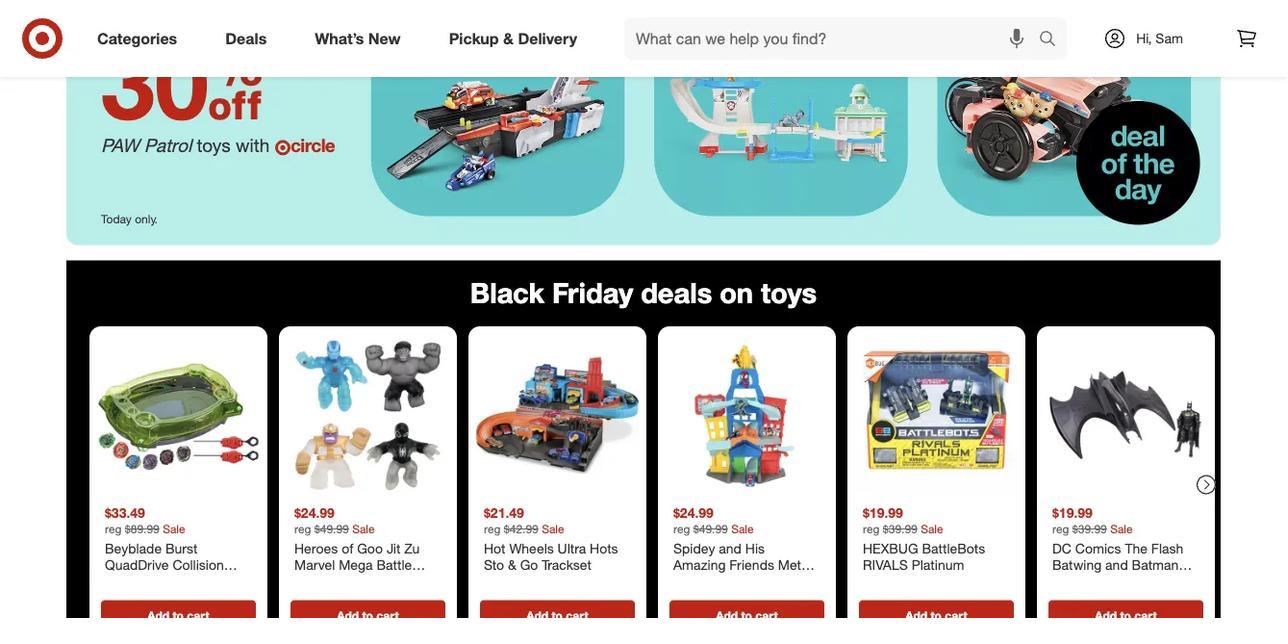 Task type: locate. For each thing, give the bounding box(es) containing it.
dc
[[1053, 539, 1072, 556]]

1 horizontal spatial $49.99
[[694, 521, 728, 536]]

sale inside $21.49 reg $42.99 sale hot wheels ultra hots sto & go trackset
[[542, 521, 565, 536]]

sale for hot wheels ultra hots sto & go trackset
[[542, 521, 565, 536]]

5 sale from the left
[[921, 521, 944, 536]]

reg left $89.99
[[105, 521, 122, 536]]

circle
[[291, 134, 335, 156]]

1 horizontal spatial toys
[[761, 276, 817, 310]]

hi,
[[1137, 30, 1153, 47]]

sale for spidey and his amazing friends metals city track set
[[732, 521, 754, 536]]

$19.99 inside $19.99 reg $39.99 sale dc comics the flash batwing and batman action figure
[[1053, 504, 1093, 521]]

1 horizontal spatial $24.99
[[674, 504, 714, 521]]

battle
[[377, 556, 412, 573]]

sale up goo on the left bottom of the page
[[352, 521, 375, 536]]

1 vertical spatial toys
[[761, 276, 817, 310]]

jit
[[387, 539, 401, 556]]

$24.99 reg $49.99 sale spidey and his amazing friends metals city track set
[[674, 504, 819, 590]]

marvel
[[295, 556, 335, 573]]

$39.99 inside $19.99 reg $39.99 sale dc comics the flash batwing and batman action figure
[[1073, 521, 1108, 536]]

& left go
[[508, 556, 517, 573]]

reg inside $19.99 reg $39.99 sale hexbug battlebots rivals platinum
[[863, 521, 880, 536]]

0 horizontal spatial toys
[[197, 134, 231, 156]]

$24.99 for spidey and his amazing friends metals city track set
[[674, 504, 714, 521]]

sale inside $24.99 reg $49.99 sale spidey and his amazing friends metals city track set
[[732, 521, 754, 536]]

1 $19.99 from the left
[[863, 504, 904, 521]]

$19.99 for hexbug
[[863, 504, 904, 521]]

and
[[719, 539, 742, 556], [1106, 556, 1129, 573]]

4 sale from the left
[[732, 521, 754, 536]]

search
[[1031, 31, 1077, 50]]

batwing
[[1053, 556, 1102, 573]]

$19.99 up hexbug
[[863, 504, 904, 521]]

$24.99 reg $49.99 sale heroes of goo jit zu marvel mega battle hero pack
[[295, 504, 420, 590]]

0 horizontal spatial $24.99
[[295, 504, 335, 521]]

0 horizontal spatial $49.99
[[315, 521, 349, 536]]

batman
[[1133, 556, 1180, 573]]

3 sale from the left
[[542, 521, 565, 536]]

track
[[701, 573, 733, 590]]

2 $39.99 from the left
[[1073, 521, 1108, 536]]

reg inside $19.99 reg $39.99 sale dc comics the flash batwing and batman action figure
[[1053, 521, 1070, 536]]

hexbug
[[863, 539, 919, 556]]

1 sale from the left
[[163, 521, 185, 536]]

2 $24.99 from the left
[[674, 504, 714, 521]]

only.
[[135, 212, 158, 226]]

reg inside $24.99 reg $49.99 sale spidey and his amazing friends metals city track set
[[674, 521, 691, 536]]

and left the batman
[[1106, 556, 1129, 573]]

1 $39.99 from the left
[[884, 521, 918, 536]]

$19.99 inside $19.99 reg $39.99 sale hexbug battlebots rivals platinum
[[863, 504, 904, 521]]

sale inside the $24.99 reg $49.99 sale heroes of goo jit zu marvel mega battle hero pack
[[352, 521, 375, 536]]

reg
[[105, 521, 122, 536], [295, 521, 311, 536], [484, 521, 501, 536], [674, 521, 691, 536], [863, 521, 880, 536], [1053, 521, 1070, 536]]

reg up spidey
[[674, 521, 691, 536]]

$49.99 inside the $24.99 reg $49.99 sale heroes of goo jit zu marvel mega battle hero pack
[[315, 521, 349, 536]]

friday
[[553, 276, 634, 310]]

target deal of the day image
[[66, 0, 1222, 245]]

go
[[520, 556, 538, 573]]

$49.99 inside $24.99 reg $49.99 sale spidey and his amazing friends metals city track set
[[694, 521, 728, 536]]

reg for spidey and his amazing friends metals city track set
[[674, 521, 691, 536]]

what's
[[315, 29, 364, 48]]

what's new link
[[299, 17, 425, 60]]

heroes
[[295, 539, 338, 556]]

sale right $89.99
[[163, 521, 185, 536]]

1 $49.99 from the left
[[315, 521, 349, 536]]

hots
[[590, 539, 619, 556]]

set
[[737, 573, 757, 590]]

1 horizontal spatial $39.99
[[1073, 521, 1108, 536]]

sale up the
[[1111, 521, 1134, 536]]

reg for reg
[[105, 521, 122, 536]]

$24.99
[[295, 504, 335, 521], [674, 504, 714, 521]]

0 horizontal spatial $39.99
[[884, 521, 918, 536]]

reg up the heroes
[[295, 521, 311, 536]]

$24.99 inside the $24.99 reg $49.99 sale heroes of goo jit zu marvel mega battle hero pack
[[295, 504, 335, 521]]

$19.99 reg $39.99 sale dc comics the flash batwing and batman action figure
[[1053, 504, 1184, 590]]

pickup & delivery
[[449, 29, 578, 48]]

sale inside '$33.49 reg $89.99 sale'
[[163, 521, 185, 536]]

deals
[[641, 276, 713, 310]]

categories link
[[81, 17, 201, 60]]

$49.99 up spidey
[[694, 521, 728, 536]]

6 sale from the left
[[1111, 521, 1134, 536]]

1 reg from the left
[[105, 521, 122, 536]]

$19.99 up dc
[[1053, 504, 1093, 521]]

reg for dc comics the flash batwing and batman action figure
[[1053, 521, 1070, 536]]

reg up hexbug
[[863, 521, 880, 536]]

1 horizontal spatial and
[[1106, 556, 1129, 573]]

hi, sam
[[1137, 30, 1184, 47]]

toys
[[197, 134, 231, 156], [761, 276, 817, 310]]

6 reg from the left
[[1053, 521, 1070, 536]]

reg for heroes of goo jit zu marvel mega battle hero pack
[[295, 521, 311, 536]]

$21.49
[[484, 504, 525, 521]]

reg for hot wheels ultra hots sto & go trackset
[[484, 521, 501, 536]]

reg inside '$33.49 reg $89.99 sale'
[[105, 521, 122, 536]]

1 $24.99 from the left
[[295, 504, 335, 521]]

$19.99
[[863, 504, 904, 521], [1053, 504, 1093, 521]]

$49.99 for spidey
[[694, 521, 728, 536]]

5 reg from the left
[[863, 521, 880, 536]]

on
[[720, 276, 754, 310]]

2 $19.99 from the left
[[1053, 504, 1093, 521]]

1 horizontal spatial $19.99
[[1053, 504, 1093, 521]]

2 $49.99 from the left
[[694, 521, 728, 536]]

4 reg from the left
[[674, 521, 691, 536]]

sale up his
[[732, 521, 754, 536]]

$24.99 up the heroes
[[295, 504, 335, 521]]

&
[[503, 29, 514, 48], [508, 556, 517, 573]]

sto
[[484, 556, 504, 573]]

wheels
[[510, 539, 554, 556]]

hero
[[295, 573, 324, 590]]

$49.99 up the heroes
[[315, 521, 349, 536]]

categories
[[97, 29, 177, 48]]

delivery
[[518, 29, 578, 48]]

pack
[[328, 573, 357, 590]]

$39.99 up hexbug
[[884, 521, 918, 536]]

sale up the battlebots
[[921, 521, 944, 536]]

sale
[[163, 521, 185, 536], [352, 521, 375, 536], [542, 521, 565, 536], [732, 521, 754, 536], [921, 521, 944, 536], [1111, 521, 1134, 536]]

3 reg from the left
[[484, 521, 501, 536]]

sale inside $19.99 reg $39.99 sale dc comics the flash batwing and batman action figure
[[1111, 521, 1134, 536]]

heroes of goo jit zu marvel mega battle hero pack image
[[287, 334, 450, 497]]

city
[[674, 573, 698, 590]]

mega
[[339, 556, 373, 573]]

reg up hot
[[484, 521, 501, 536]]

0 horizontal spatial and
[[719, 539, 742, 556]]

$24.99 inside $24.99 reg $49.99 sale spidey and his amazing friends metals city track set
[[674, 504, 714, 521]]

sam
[[1156, 30, 1184, 47]]

sale inside $19.99 reg $39.99 sale hexbug battlebots rivals platinum
[[921, 521, 944, 536]]

$49.99
[[315, 521, 349, 536], [694, 521, 728, 536]]

2 sale from the left
[[352, 521, 375, 536]]

$39.99
[[884, 521, 918, 536], [1073, 521, 1108, 536]]

carousel region
[[66, 260, 1222, 618]]

$39.99 for hexbug
[[884, 521, 918, 536]]

& right 'pickup'
[[503, 29, 514, 48]]

sale up ultra
[[542, 521, 565, 536]]

0 horizontal spatial $19.99
[[863, 504, 904, 521]]

2 reg from the left
[[295, 521, 311, 536]]

1 vertical spatial &
[[508, 556, 517, 573]]

toys right the "on"
[[761, 276, 817, 310]]

sale for hexbug battlebots rivals platinum
[[921, 521, 944, 536]]

what's new
[[315, 29, 401, 48]]

sale for heroes of goo jit zu marvel mega battle hero pack
[[352, 521, 375, 536]]

reg up dc
[[1053, 521, 1070, 536]]

and left his
[[719, 539, 742, 556]]

reg inside the $24.99 reg $49.99 sale heroes of goo jit zu marvel mega battle hero pack
[[295, 521, 311, 536]]

$39.99 inside $19.99 reg $39.99 sale hexbug battlebots rivals platinum
[[884, 521, 918, 536]]

comics
[[1076, 539, 1122, 556]]

toys left with
[[197, 134, 231, 156]]

the
[[1126, 539, 1148, 556]]

today only.
[[101, 212, 158, 226]]

$39.99 up comics
[[1073, 521, 1108, 536]]

$33.49
[[105, 504, 145, 521]]

$24.99 up spidey
[[674, 504, 714, 521]]

reg inside $21.49 reg $42.99 sale hot wheels ultra hots sto & go trackset
[[484, 521, 501, 536]]



Task type: describe. For each thing, give the bounding box(es) containing it.
black
[[471, 276, 545, 310]]

hexbug battlebots rivals platinum image
[[856, 334, 1018, 497]]

30
[[101, 24, 264, 142]]

goo
[[357, 539, 383, 556]]

black friday deals on toys
[[471, 276, 817, 310]]

battlebots
[[923, 539, 986, 556]]

beyblade burst quaddrive collision nebula beyblade stadium battle set (target exclusive) image
[[97, 334, 260, 497]]

$19.99 reg $39.99 sale hexbug battlebots rivals platinum
[[863, 504, 986, 573]]

$21.49 reg $42.99 sale hot wheels ultra hots sto & go trackset
[[484, 504, 619, 573]]

metals
[[779, 556, 819, 573]]

deals
[[225, 29, 267, 48]]

today
[[101, 212, 132, 226]]

patrol
[[144, 134, 192, 156]]

reg for hexbug battlebots rivals platinum
[[863, 521, 880, 536]]

rivals
[[863, 556, 909, 573]]

$89.99
[[125, 521, 160, 536]]

friends
[[730, 556, 775, 573]]

pickup
[[449, 29, 499, 48]]

0 vertical spatial &
[[503, 29, 514, 48]]

$33.49 reg $89.99 sale
[[105, 504, 185, 536]]

zu
[[405, 539, 420, 556]]

What can we help you find? suggestions appear below search field
[[625, 17, 1044, 60]]

$24.99 for heroes of goo jit zu marvel mega battle hero pack
[[295, 504, 335, 521]]

toys inside carousel region
[[761, 276, 817, 310]]

and inside $24.99 reg $49.99 sale spidey and his amazing friends metals city track set
[[719, 539, 742, 556]]

0 vertical spatial toys
[[197, 134, 231, 156]]

deals link
[[209, 17, 291, 60]]

search button
[[1031, 17, 1077, 64]]

ultra
[[558, 539, 586, 556]]

hot
[[484, 539, 506, 556]]

$39.99 for dc
[[1073, 521, 1108, 536]]

paw patrol toys with
[[101, 134, 275, 156]]

with
[[236, 134, 270, 156]]

action
[[1053, 573, 1092, 590]]

hot wheels ultra hots sto & go trackset image
[[476, 334, 639, 497]]

$19.99 for dc
[[1053, 504, 1093, 521]]

flash
[[1152, 539, 1184, 556]]

amazing
[[674, 556, 726, 573]]

sale for reg
[[163, 521, 185, 536]]

platinum
[[912, 556, 965, 573]]

$49.99 for heroes
[[315, 521, 349, 536]]

& inside $21.49 reg $42.99 sale hot wheels ultra hots sto & go trackset
[[508, 556, 517, 573]]

figure
[[1095, 573, 1133, 590]]

$42.99
[[504, 521, 539, 536]]

his
[[746, 539, 765, 556]]

paw
[[101, 134, 139, 156]]

spidey
[[674, 539, 716, 556]]

trackset
[[542, 556, 592, 573]]

pickup & delivery link
[[433, 17, 602, 60]]

spidey and his amazing friends metals city track set image
[[666, 334, 829, 497]]

new
[[369, 29, 401, 48]]

sale for dc comics the flash batwing and batman action figure
[[1111, 521, 1134, 536]]

of
[[342, 539, 354, 556]]

and inside $19.99 reg $39.99 sale dc comics the flash batwing and batman action figure
[[1106, 556, 1129, 573]]

dc comics the flash batwing and batman action figure image
[[1045, 334, 1208, 497]]



Task type: vqa. For each thing, say whether or not it's contained in the screenshot.
5
no



